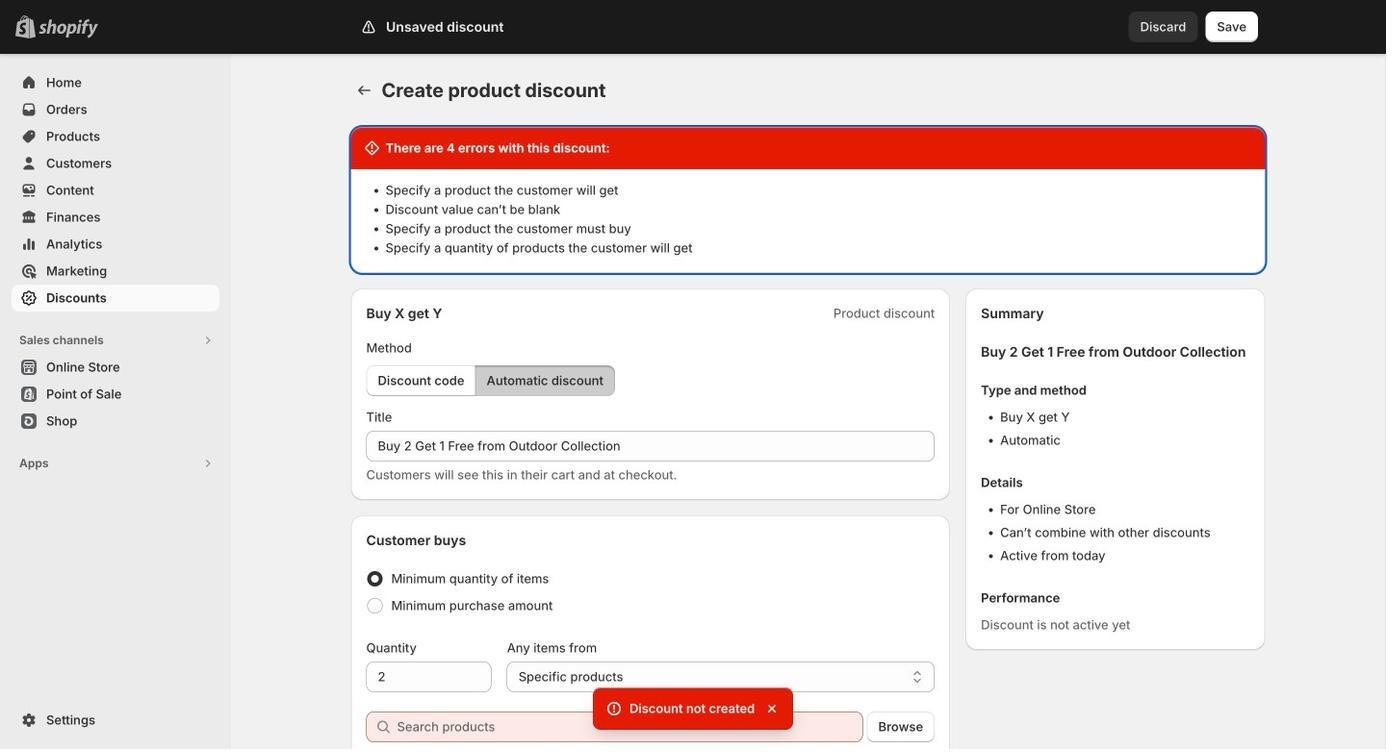 Task type: vqa. For each thing, say whether or not it's contained in the screenshot.
text box
yes



Task type: locate. For each thing, give the bounding box(es) containing it.
None text field
[[366, 431, 935, 462]]

shopify image
[[39, 19, 98, 38]]

None text field
[[366, 662, 492, 693]]



Task type: describe. For each thing, give the bounding box(es) containing it.
Search products text field
[[397, 712, 863, 743]]



